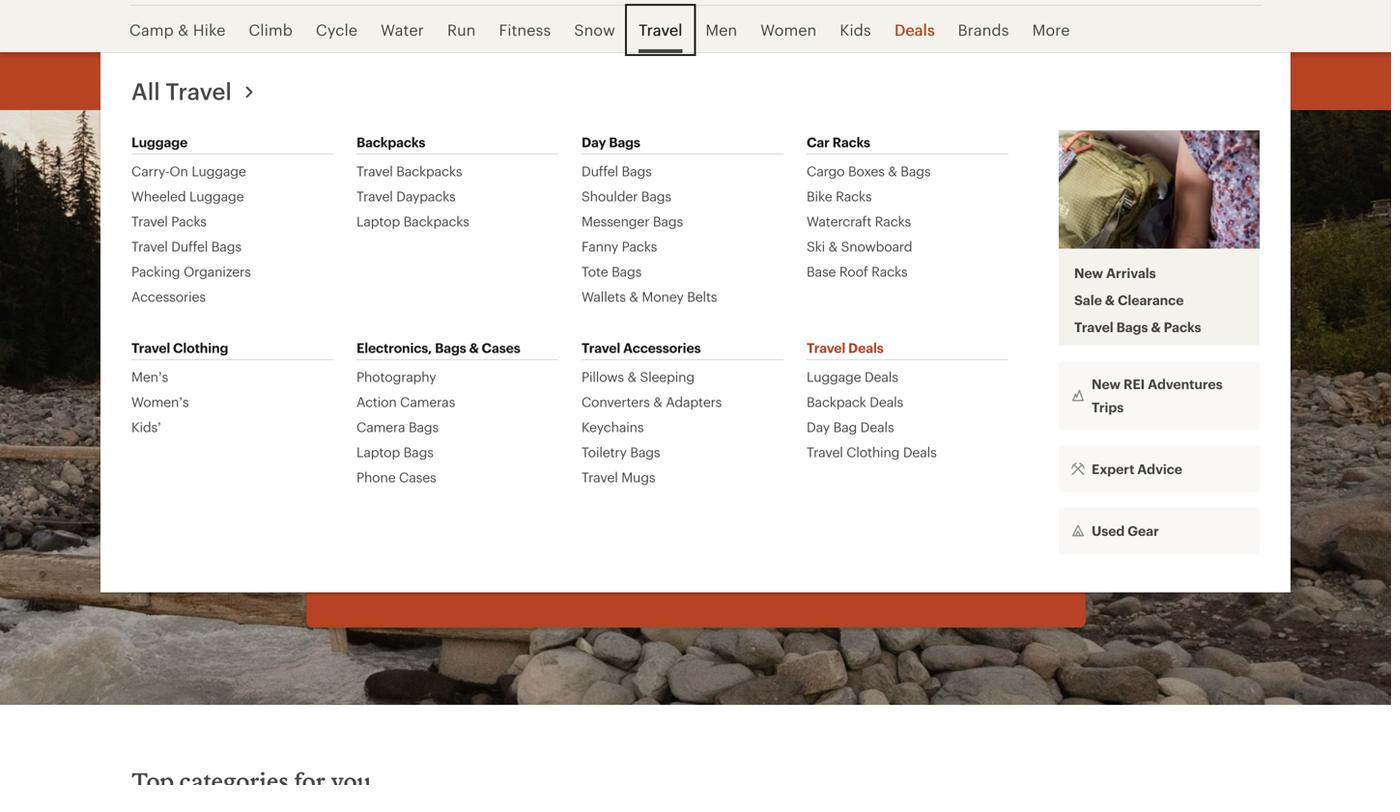 Task type: vqa. For each thing, say whether or not it's contained in the screenshot.
top save
no



Task type: describe. For each thing, give the bounding box(es) containing it.
new arrivals
[[1075, 265, 1156, 281]]

money
[[642, 289, 684, 304]]

action cameras link
[[357, 393, 455, 411]]

up to 50% off
[[536, 308, 856, 370]]

deals button
[[883, 6, 947, 54]]

rei
[[1124, 376, 1145, 392]]

camera
[[357, 419, 405, 435]]

packs inside duffel bags shoulder bags messenger bags fanny packs tote bags wallets & money belts
[[622, 239, 657, 254]]

photography action cameras camera bags laptop bags phone cases
[[357, 369, 455, 485]]

ski & snowboard link
[[807, 238, 913, 255]]

organizers
[[184, 264, 251, 279]]

2 horizontal spatial the
[[955, 387, 985, 409]]

duffel bags link
[[582, 162, 652, 180]]

travel duffel bags link
[[131, 238, 241, 255]]

& inside camp & hike dropdown button
[[178, 21, 189, 39]]

shop the deals
[[640, 476, 748, 494]]

all travel banner
[[0, 0, 1392, 593]]

kids
[[840, 21, 872, 39]]

promotional messages marquee
[[0, 52, 1392, 110]]

carry-
[[131, 163, 169, 179]]

packing organizers link
[[131, 263, 251, 280]]

accessories link
[[131, 288, 206, 305]]

deals inside deals dropdown button
[[895, 21, 935, 39]]

new for new arrivals
[[1075, 265, 1104, 281]]

travel bags & packs link
[[1075, 318, 1202, 336]]

& up snow
[[469, 340, 479, 356]]

travel down the travel backpacks link at the top of the page
[[357, 188, 393, 204]]

laptop inside photography action cameras camera bags laptop bags phone cases
[[357, 445, 400, 460]]

sale & clearance link
[[1075, 291, 1184, 309]]

bags down sale & clearance
[[1117, 319, 1148, 335]]

men's women's kids'
[[131, 369, 189, 435]]

base roof racks link
[[807, 263, 908, 280]]

new for new snow markdowns plus clothing and gear for the rest of the year.
[[407, 387, 448, 409]]

bags inside pillows & sleeping converters & adapters keychains toiletry bags travel mugs
[[630, 445, 660, 460]]

travel backpacks travel daypacks laptop backpacks
[[357, 163, 469, 229]]

travel up the luggage deals link at the right
[[807, 340, 846, 356]]

daypacks
[[396, 188, 456, 204]]

bike racks link
[[807, 187, 872, 205]]

women's
[[131, 394, 189, 410]]

used gear link
[[1059, 508, 1260, 554]]

all travel link
[[131, 73, 264, 107]]

kids' link
[[131, 418, 161, 436]]

clothing inside luggage deals backpack deals day bag deals travel clothing deals
[[847, 445, 900, 460]]

bags down shoulder bags link
[[653, 214, 683, 229]]

travel right all
[[166, 77, 232, 104]]

day inside luggage deals backpack deals day bag deals travel clothing deals
[[807, 419, 830, 435]]

keychains link
[[582, 418, 644, 436]]

photography
[[357, 369, 436, 385]]

boxes
[[848, 163, 885, 179]]

run button
[[436, 6, 488, 54]]

0 vertical spatial cases
[[482, 340, 521, 356]]

gear
[[780, 387, 822, 409]]

electronics,
[[357, 340, 432, 356]]

deals down rest
[[903, 445, 937, 460]]

ski
[[807, 239, 825, 254]]

new for new rei adventures trips
[[1092, 376, 1121, 392]]

travel inside pillows & sleeping converters & adapters keychains toiletry bags travel mugs
[[582, 470, 618, 485]]

base
[[807, 264, 836, 279]]

women's link
[[131, 393, 189, 411]]

laptop inside travel backpacks travel daypacks laptop backpacks
[[357, 214, 400, 229]]

fitness button
[[488, 6, 563, 54]]

new snow markdowns plus clothing and gear for the rest of the year.
[[407, 387, 985, 434]]

backpack
[[807, 394, 867, 410]]

wheeled luggage link
[[131, 187, 244, 205]]

cameras
[[400, 394, 455, 410]]

camp & hike
[[129, 21, 226, 39]]

clothing
[[660, 387, 736, 409]]

racks up watercraft racks link
[[836, 188, 872, 204]]

car racks
[[807, 134, 871, 150]]

women button
[[749, 6, 829, 54]]

racks down snowboard
[[872, 264, 908, 279]]

bag
[[834, 419, 857, 435]]

phone
[[357, 470, 396, 485]]

cycle button
[[304, 6, 369, 54]]

belts
[[687, 289, 717, 304]]

travel bags & packs
[[1075, 319, 1202, 335]]

expert
[[1092, 461, 1135, 477]]

fanny packs link
[[582, 238, 657, 255]]

travel down backpacks link
[[357, 163, 393, 179]]

luggage inside luggage deals backpack deals day bag deals travel clothing deals
[[807, 369, 861, 385]]

up
[[536, 308, 608, 370]]

sale & clearance
[[1075, 292, 1184, 308]]

pillows & sleeping link
[[582, 368, 695, 386]]

day inside day bags 'link'
[[582, 134, 606, 150]]

plus
[[617, 387, 655, 409]]

travel accessories
[[582, 340, 701, 356]]

on
[[169, 163, 188, 179]]

water
[[381, 21, 424, 39]]

a hiker on a log bridge. text reads, up to 50% off. image
[[0, 110, 1392, 705]]

bags inside 'link'
[[609, 134, 640, 150]]

day bags link
[[582, 130, 640, 154]]

new arrivals link
[[1075, 264, 1156, 282]]

bags inside carry-on luggage wheeled luggage travel packs travel duffel bags packing organizers accessories
[[211, 239, 241, 254]]

travel daypacks link
[[357, 187, 456, 205]]

climb
[[249, 21, 293, 39]]

men
[[706, 21, 738, 39]]

bags up shoulder bags link
[[622, 163, 652, 179]]

bags down camera bags link
[[404, 445, 434, 460]]

travel down the sale
[[1075, 319, 1114, 335]]

luggage down carry-on luggage link
[[189, 188, 244, 204]]

deals up travel clothing deals link
[[861, 419, 894, 435]]

bags inside cargo boxes & bags bike racks watercraft racks ski & snowboard base roof racks
[[901, 163, 931, 179]]

travel up packing
[[131, 239, 168, 254]]

pillows & sleeping converters & adapters keychains toiletry bags travel mugs
[[582, 369, 722, 485]]

camera bags link
[[357, 418, 439, 436]]

travel deals
[[807, 340, 884, 356]]

luggage right on
[[192, 163, 246, 179]]

cargo boxes & bags link
[[807, 162, 931, 180]]

sale
[[1075, 292, 1102, 308]]

laptop backpacks link
[[357, 213, 469, 230]]

luggage deals backpack deals day bag deals travel clothing deals
[[807, 369, 937, 460]]

run
[[447, 21, 476, 39]]

1 vertical spatial backpacks
[[396, 163, 462, 179]]

women
[[761, 21, 817, 39]]

racks up the boxes
[[833, 134, 871, 150]]

duffel inside duffel bags shoulder bags messenger bags fanny packs tote bags wallets & money belts
[[582, 163, 618, 179]]

& inside travel bags & packs link
[[1151, 319, 1161, 335]]

travel up pillows
[[582, 340, 621, 356]]



Task type: locate. For each thing, give the bounding box(es) containing it.
backpacks up the travel backpacks link at the top of the page
[[357, 134, 425, 150]]

1 vertical spatial clothing
[[847, 445, 900, 460]]

& inside sale & clearance link
[[1105, 292, 1115, 308]]

clothing down day bag deals link
[[847, 445, 900, 460]]

luggage
[[131, 134, 188, 150], [192, 163, 246, 179], [189, 188, 244, 204], [807, 369, 861, 385]]

cargo boxes & bags bike racks watercraft racks ski & snowboard base roof racks
[[807, 163, 931, 279]]

accessories inside travel accessories link
[[623, 340, 701, 356]]

day up 'duffel bags' link
[[582, 134, 606, 150]]

packs inside carry-on luggage wheeled luggage travel packs travel duffel bags packing organizers accessories
[[171, 214, 207, 229]]

bags up 'duffel bags' link
[[609, 134, 640, 150]]

travel down "bag"
[[807, 445, 843, 460]]

accessories down packing
[[131, 289, 206, 304]]

laptop
[[357, 214, 400, 229], [357, 445, 400, 460]]

men button
[[694, 6, 749, 54]]

converters & adapters link
[[582, 393, 722, 411]]

0 vertical spatial packs
[[171, 214, 207, 229]]

backpacks
[[357, 134, 425, 150], [396, 163, 462, 179], [404, 214, 469, 229]]

clearance
[[1118, 292, 1184, 308]]

brands
[[958, 21, 1009, 39]]

travel down the toiletry
[[582, 470, 618, 485]]

travel clothing
[[131, 340, 228, 356]]

more
[[1033, 21, 1070, 39]]

0 horizontal spatial packs
[[171, 214, 207, 229]]

0 vertical spatial duffel
[[582, 163, 618, 179]]

new inside new snow markdowns plus clothing and gear for the rest of the year.
[[407, 387, 448, 409]]

0 vertical spatial day
[[582, 134, 606, 150]]

fanny
[[582, 239, 619, 254]]

car racks link
[[807, 130, 871, 154]]

arrivals
[[1106, 265, 1156, 281]]

clothing down 'accessories' link
[[173, 340, 228, 356]]

& left money
[[629, 289, 639, 304]]

packs inside travel bags & packs link
[[1164, 319, 1202, 335]]

& inside duffel bags shoulder bags messenger bags fanny packs tote bags wallets & money belts
[[629, 289, 639, 304]]

camp & hike button
[[129, 6, 237, 54]]

0 vertical spatial backpacks
[[357, 134, 425, 150]]

2 laptop from the top
[[357, 445, 400, 460]]

1 horizontal spatial the
[[857, 387, 887, 409]]

1 laptop from the top
[[357, 214, 400, 229]]

bags right the boxes
[[901, 163, 931, 179]]

backpacks up daypacks at the top of the page
[[396, 163, 462, 179]]

1 horizontal spatial accessories
[[623, 340, 701, 356]]

keychains
[[582, 419, 644, 435]]

backpack deals link
[[807, 393, 904, 411]]

new up the sale
[[1075, 265, 1104, 281]]

travel inside 'link'
[[131, 340, 170, 356]]

toiletry bags link
[[582, 444, 660, 461]]

duffel up shoulder
[[582, 163, 618, 179]]

travel inside luggage deals backpack deals day bag deals travel clothing deals
[[807, 445, 843, 460]]

close up of a lightweight and sturdy r e i travel pack. image
[[1059, 130, 1260, 249]]

accessories
[[131, 289, 206, 304], [623, 340, 701, 356]]

packs down messenger bags link
[[622, 239, 657, 254]]

clothing inside 'link'
[[173, 340, 228, 356]]

duffel
[[582, 163, 618, 179], [171, 239, 208, 254]]

phone cases link
[[357, 469, 436, 486]]

wheeled
[[131, 188, 186, 204]]

more button
[[1021, 6, 1082, 54]]

packs
[[171, 214, 207, 229], [622, 239, 657, 254], [1164, 319, 1202, 335]]

& up plus
[[628, 369, 637, 385]]

luggage link
[[131, 130, 188, 154]]

electronics, bags & cases
[[357, 340, 521, 356]]

water button
[[369, 6, 436, 54]]

2 vertical spatial packs
[[1164, 319, 1202, 335]]

2 vertical spatial backpacks
[[404, 214, 469, 229]]

messenger
[[582, 214, 650, 229]]

used gear
[[1092, 523, 1159, 539]]

1 vertical spatial accessories
[[623, 340, 701, 356]]

watercraft
[[807, 214, 872, 229]]

luggage up 'for' at the right of page
[[807, 369, 861, 385]]

the down the luggage deals link at the right
[[857, 387, 887, 409]]

travel button
[[627, 6, 694, 54]]

and
[[741, 387, 775, 409]]

converters
[[582, 394, 650, 410]]

1 horizontal spatial packs
[[622, 239, 657, 254]]

adventures
[[1148, 376, 1223, 392]]

1 vertical spatial packs
[[622, 239, 657, 254]]

& left hike
[[178, 21, 189, 39]]

new up trips on the bottom right
[[1092, 376, 1121, 392]]

year.
[[674, 412, 718, 434]]

0 vertical spatial laptop
[[357, 214, 400, 229]]

1 vertical spatial cases
[[399, 470, 436, 485]]

wallets
[[582, 289, 626, 304]]

expert advice
[[1092, 461, 1183, 477]]

bags down cameras
[[409, 419, 439, 435]]

luggage deals link
[[807, 368, 898, 386]]

messenger bags link
[[582, 213, 683, 230]]

bags up snow
[[435, 340, 466, 356]]

& down sleeping
[[653, 394, 663, 410]]

bags up 'mugs'
[[630, 445, 660, 460]]

0 horizontal spatial accessories
[[131, 289, 206, 304]]

laptop down travel daypacks link
[[357, 214, 400, 229]]

expert advice link
[[1059, 446, 1260, 492]]

travel accessories link
[[582, 336, 701, 359]]

0 vertical spatial clothing
[[173, 340, 228, 356]]

travel deals link
[[807, 336, 884, 359]]

toiletry
[[582, 445, 627, 460]]

duffel bags shoulder bags messenger bags fanny packs tote bags wallets & money belts
[[582, 163, 717, 304]]

bags up messenger bags link
[[641, 188, 672, 204]]

2 horizontal spatial packs
[[1164, 319, 1202, 335]]

shop the deals link
[[628, 467, 763, 503]]

new
[[1075, 265, 1104, 281], [1092, 376, 1121, 392], [407, 387, 448, 409]]

shoulder
[[582, 188, 638, 204]]

the right of
[[955, 387, 985, 409]]

accessories up sleeping
[[623, 340, 701, 356]]

deals right the "kids"
[[895, 21, 935, 39]]

& right ski
[[829, 239, 838, 254]]

deals up rest
[[865, 369, 898, 385]]

packing
[[131, 264, 180, 279]]

packs down wheeled luggage link
[[171, 214, 207, 229]]

travel left men
[[639, 21, 683, 39]]

backpacks link
[[357, 130, 425, 154]]

day left "bag"
[[807, 419, 830, 435]]

snow button
[[563, 6, 627, 54]]

0 vertical spatial accessories
[[131, 289, 206, 304]]

clothing
[[173, 340, 228, 356], [847, 445, 900, 460]]

duffel up packing organizers link
[[171, 239, 208, 254]]

snow
[[452, 387, 501, 409]]

0 horizontal spatial clothing
[[173, 340, 228, 356]]

0 horizontal spatial cases
[[399, 470, 436, 485]]

backpacks down daypacks at the top of the page
[[404, 214, 469, 229]]

accessories inside carry-on luggage wheeled luggage travel packs travel duffel bags packing organizers accessories
[[131, 289, 206, 304]]

travel clothing link
[[131, 336, 228, 359]]

1 horizontal spatial duffel
[[582, 163, 618, 179]]

1 vertical spatial laptop
[[357, 445, 400, 460]]

travel up "men's"
[[131, 340, 170, 356]]

cases up snow
[[482, 340, 521, 356]]

0 horizontal spatial duffel
[[171, 239, 208, 254]]

new inside new rei adventures trips
[[1092, 376, 1121, 392]]

climb button
[[237, 6, 304, 54]]

1 horizontal spatial day
[[807, 419, 830, 435]]

1 vertical spatial day
[[807, 419, 830, 435]]

off
[[790, 308, 856, 370]]

cases down laptop bags link
[[399, 470, 436, 485]]

luggage up carry-
[[131, 134, 188, 150]]

bags up organizers
[[211, 239, 241, 254]]

wallets & money belts link
[[582, 288, 717, 305]]

travel down wheeled
[[131, 214, 168, 229]]

& right the boxes
[[888, 163, 897, 179]]

bags down "fanny packs" link
[[612, 264, 642, 279]]

all travel
[[131, 77, 232, 104]]

travel inside dropdown button
[[639, 21, 683, 39]]

0 horizontal spatial day
[[582, 134, 606, 150]]

adapters
[[666, 394, 722, 410]]

the
[[857, 387, 887, 409], [955, 387, 985, 409], [682, 476, 705, 494]]

deals inside travel deals link
[[849, 340, 884, 356]]

fitness
[[499, 21, 551, 39]]

travel mugs link
[[582, 469, 656, 486]]

day bag deals link
[[807, 418, 894, 436]]

cases
[[482, 340, 521, 356], [399, 470, 436, 485]]

& down the "clearance"
[[1151, 319, 1161, 335]]

duffel inside carry-on luggage wheeled luggage travel packs travel duffel bags packing organizers accessories
[[171, 239, 208, 254]]

laptop up the phone
[[357, 445, 400, 460]]

1 horizontal spatial clothing
[[847, 445, 900, 460]]

carry-on luggage wheeled luggage travel packs travel duffel bags packing organizers accessories
[[131, 163, 251, 304]]

shop
[[640, 476, 678, 494]]

travel clothing deals link
[[807, 444, 937, 461]]

1 horizontal spatial cases
[[482, 340, 521, 356]]

of
[[932, 387, 950, 409]]

deals up the luggage deals link at the right
[[849, 340, 884, 356]]

hike
[[193, 21, 226, 39]]

tote bags link
[[582, 263, 642, 280]]

to
[[620, 308, 667, 370]]

travel backpacks link
[[357, 162, 462, 180]]

markdowns
[[505, 387, 612, 409]]

tote
[[582, 264, 608, 279]]

new rei adventures trips
[[1092, 376, 1223, 415]]

& right the sale
[[1105, 292, 1115, 308]]

1 vertical spatial duffel
[[171, 239, 208, 254]]

racks up snowboard
[[875, 214, 911, 229]]

travel packs link
[[131, 213, 207, 230]]

new down the photography link
[[407, 387, 448, 409]]

kids button
[[829, 6, 883, 54]]

cases inside photography action cameras camera bags laptop bags phone cases
[[399, 470, 436, 485]]

0 horizontal spatial the
[[682, 476, 705, 494]]

the right 'shop'
[[682, 476, 705, 494]]

advice
[[1138, 461, 1183, 477]]

deals down the luggage deals link at the right
[[870, 394, 904, 410]]

packs down the "clearance"
[[1164, 319, 1202, 335]]



